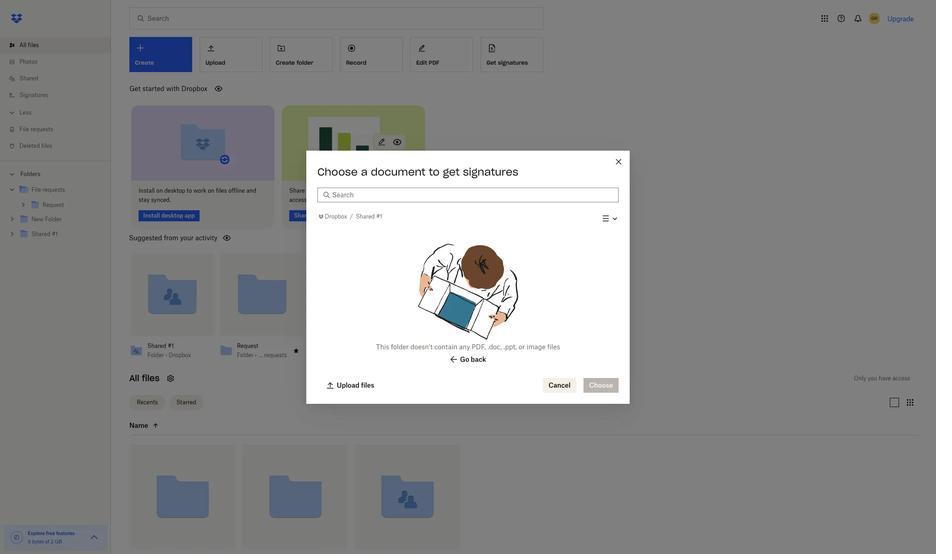 Task type: locate. For each thing, give the bounding box(es) containing it.
2 vertical spatial file
[[416, 342, 426, 349]]

files right deleted
[[41, 142, 52, 149]]

or right edit
[[395, 187, 400, 194]]

all up recents
[[129, 373, 139, 384]]

suggested from your activity
[[129, 234, 218, 242]]

#1
[[376, 213, 382, 220], [168, 342, 174, 349]]

control
[[364, 187, 382, 194]]

install
[[139, 187, 155, 194]]

2 horizontal spatial file
[[416, 342, 426, 349]]

quota usage element
[[9, 530, 24, 545]]

anyone
[[332, 187, 351, 194]]

share
[[289, 187, 305, 194]]

0 horizontal spatial all files
[[19, 42, 39, 49]]

and left control
[[352, 187, 362, 194]]

less
[[19, 109, 31, 116]]

shared
[[19, 75, 38, 82], [356, 213, 375, 220], [147, 342, 166, 349]]

signatures inside dialog
[[463, 165, 519, 178]]

1 horizontal spatial •
[[255, 352, 257, 359]]

dropbox inside choose a document to get signatures dialog
[[325, 213, 347, 220]]

• for file
[[434, 352, 436, 359]]

0 vertical spatial all files
[[19, 42, 39, 49]]

folder
[[147, 352, 164, 359], [237, 352, 254, 359], [416, 352, 433, 359]]

file inside file requests folder • dropbox
[[416, 342, 426, 349]]

deleted files link
[[7, 138, 111, 154]]

1 folder from the left
[[147, 352, 164, 359]]

or right .ppt,
[[519, 343, 525, 351]]

list containing all files
[[0, 31, 111, 161]]

folder inside request folder • … requests
[[237, 352, 254, 359]]

recents
[[137, 399, 158, 406]]

all files
[[19, 42, 39, 49], [129, 373, 160, 384]]

free
[[46, 531, 55, 536]]

• left …
[[255, 352, 257, 359]]

0 horizontal spatial with
[[166, 85, 180, 92]]

requests down folders button
[[42, 186, 65, 193]]

on right work
[[208, 187, 215, 194]]

0 vertical spatial #1
[[376, 213, 382, 220]]

0 vertical spatial file requests
[[19, 126, 53, 133]]

1 vertical spatial get
[[129, 85, 141, 92]]

file down "folders"
[[31, 186, 41, 193]]

get signatures button
[[481, 37, 544, 72]]

file down less
[[19, 126, 29, 133]]

file requests link down folders button
[[18, 184, 104, 196]]

0 horizontal spatial •
[[166, 352, 167, 359]]

requests inside request folder • … requests
[[264, 352, 287, 359]]

all up photos
[[19, 42, 26, 49]]

0 vertical spatial with
[[166, 85, 180, 92]]

folder down request
[[237, 352, 254, 359]]

0 horizontal spatial folder
[[147, 352, 164, 359]]

1 vertical spatial file requests link
[[18, 184, 104, 196]]

with right started
[[166, 85, 180, 92]]

folder • dropbox button down shared #1 button
[[147, 352, 197, 359]]

requests right …
[[264, 352, 287, 359]]

file requests link
[[7, 121, 111, 138], [18, 184, 104, 196]]

to
[[429, 165, 440, 178], [187, 187, 192, 194]]

with
[[166, 85, 180, 92], [319, 187, 330, 194]]

2 and from the left
[[352, 187, 362, 194]]

files inside install on desktop to work on files offline and stay synced.
[[216, 187, 227, 194]]

files right 'upload' on the left
[[361, 381, 375, 389]]

0 horizontal spatial shared
[[19, 75, 38, 82]]

a
[[361, 165, 368, 178]]

0 vertical spatial or
[[395, 187, 400, 194]]

• for shared
[[166, 352, 167, 359]]

0 vertical spatial file requests link
[[7, 121, 111, 138]]

shared #1 button
[[147, 342, 197, 350]]

file requests up deleted files
[[19, 126, 53, 133]]

1 • from the left
[[166, 352, 167, 359]]

to inside install on desktop to work on files offline and stay synced.
[[187, 187, 192, 194]]

1 horizontal spatial all
[[129, 373, 139, 384]]

and inside install on desktop to work on files offline and stay synced.
[[246, 187, 256, 194]]

dropbox down shared #1 button
[[169, 352, 191, 359]]

to inside dialog
[[429, 165, 440, 178]]

requests
[[30, 126, 53, 133], [42, 186, 65, 193], [427, 342, 450, 349], [264, 352, 287, 359]]

0 vertical spatial get
[[487, 59, 497, 66]]

get
[[487, 59, 497, 66], [129, 85, 141, 92]]

share files with anyone and control edit or view access.
[[289, 187, 414, 203]]

cancel
[[549, 381, 571, 389]]

0 vertical spatial file
[[19, 126, 29, 133]]

all inside list item
[[19, 42, 26, 49]]

file requests link up deleted files
[[7, 121, 111, 138]]

1 vertical spatial or
[[519, 343, 525, 351]]

0 vertical spatial shared
[[19, 75, 38, 82]]

file requests down folders button
[[31, 186, 65, 193]]

and
[[246, 187, 256, 194], [352, 187, 362, 194]]

0 horizontal spatial folder • dropbox button
[[147, 352, 197, 359]]

1 horizontal spatial or
[[519, 343, 525, 351]]

files right image
[[548, 343, 560, 351]]

shared inside shared #1 folder • dropbox
[[147, 342, 166, 349]]

2 vertical spatial shared
[[147, 342, 166, 349]]

• inside request folder • … requests
[[255, 352, 257, 359]]

file requests
[[19, 126, 53, 133], [31, 186, 65, 193]]

0 horizontal spatial get
[[129, 85, 141, 92]]

starred button
[[169, 395, 204, 410]]

.doc,
[[488, 343, 502, 351]]

bytes
[[32, 539, 44, 545]]

folder for shared #1 folder • dropbox
[[147, 352, 164, 359]]

dropbox left /
[[325, 213, 347, 220]]

requests left the any at the bottom of page
[[427, 342, 450, 349]]

1 on from the left
[[156, 187, 163, 194]]

files up photos
[[28, 42, 39, 49]]

file
[[19, 126, 29, 133], [31, 186, 41, 193], [416, 342, 426, 349]]

all files link
[[7, 37, 111, 54]]

0 horizontal spatial to
[[187, 187, 192, 194]]

1 horizontal spatial to
[[429, 165, 440, 178]]

image
[[527, 343, 546, 351]]

and inside share files with anyone and control edit or view access.
[[352, 187, 362, 194]]

folder inside file requests folder • dropbox
[[416, 352, 433, 359]]

1 horizontal spatial file
[[31, 186, 41, 193]]

with left the 'anyone'
[[319, 187, 330, 194]]

0 vertical spatial folder
[[297, 59, 313, 66]]

1 vertical spatial file
[[31, 186, 41, 193]]

1 vertical spatial with
[[319, 187, 330, 194]]

dropbox down contain
[[437, 352, 460, 359]]

get started with dropbox
[[129, 85, 208, 92]]

3 folder from the left
[[416, 352, 433, 359]]

3 • from the left
[[434, 352, 436, 359]]

1 horizontal spatial on
[[208, 187, 215, 194]]

back
[[471, 355, 486, 363]]

synced.
[[151, 196, 171, 203]]

1 folder • dropbox button from the left
[[147, 352, 197, 359]]

all files up photos
[[19, 42, 39, 49]]

shared folder, shared #1 row
[[352, 445, 460, 554]]

with inside share files with anyone and control edit or view access.
[[319, 187, 330, 194]]

all
[[19, 42, 26, 49], [129, 373, 139, 384]]

1 horizontal spatial folder • dropbox button
[[416, 352, 466, 359]]

explore free features 0 bytes of 2 gb
[[28, 531, 75, 545]]

and right offline
[[246, 187, 256, 194]]

1 vertical spatial signatures
[[463, 165, 519, 178]]

0 vertical spatial signatures
[[498, 59, 528, 66]]

access.
[[289, 196, 308, 203]]

1 horizontal spatial and
[[352, 187, 362, 194]]

1 vertical spatial file requests
[[31, 186, 65, 193]]

signatures
[[498, 59, 528, 66], [463, 165, 519, 178]]

folder
[[297, 59, 313, 66], [391, 343, 409, 351]]

or
[[395, 187, 400, 194], [519, 343, 525, 351]]

go
[[460, 355, 470, 363]]

1 vertical spatial shared
[[356, 213, 375, 220]]

0 horizontal spatial or
[[395, 187, 400, 194]]

1 horizontal spatial all files
[[129, 373, 160, 384]]

0 horizontal spatial on
[[156, 187, 163, 194]]

1 horizontal spatial with
[[319, 187, 330, 194]]

folder right create
[[297, 59, 313, 66]]

2 horizontal spatial •
[[434, 352, 436, 359]]

0 vertical spatial to
[[429, 165, 440, 178]]

files
[[28, 42, 39, 49], [41, 142, 52, 149], [216, 187, 227, 194], [306, 187, 317, 194], [548, 343, 560, 351], [142, 373, 160, 384], [361, 381, 375, 389]]

files left offline
[[216, 187, 227, 194]]

files right share
[[306, 187, 317, 194]]

files inside deleted files 'link'
[[41, 142, 52, 149]]

#1 inside shared #1 folder • dropbox
[[168, 342, 174, 349]]

• inside shared #1 folder • dropbox
[[166, 352, 167, 359]]

folder right the this
[[391, 343, 409, 351]]

folders button
[[0, 167, 111, 181]]

2 horizontal spatial shared
[[356, 213, 375, 220]]

requests up deleted files
[[30, 126, 53, 133]]

2 folder • dropbox button from the left
[[416, 352, 466, 359]]

0 horizontal spatial and
[[246, 187, 256, 194]]

0 vertical spatial all
[[19, 42, 26, 49]]

get for get signatures
[[487, 59, 497, 66]]

all files up recents
[[129, 373, 160, 384]]

1 horizontal spatial shared
[[147, 342, 166, 349]]

signatures inside "button"
[[498, 59, 528, 66]]

Search text field
[[332, 190, 613, 200]]

only
[[854, 375, 867, 382]]

to left the "get"
[[429, 165, 440, 178]]

1 horizontal spatial #1
[[376, 213, 382, 220]]

get inside "button"
[[487, 59, 497, 66]]

1 horizontal spatial folder
[[237, 352, 254, 359]]

deleted files
[[19, 142, 52, 149]]

folder down shared #1 button
[[147, 352, 164, 359]]

to for desktop
[[187, 187, 192, 194]]

to left work
[[187, 187, 192, 194]]

access
[[893, 375, 911, 382]]

folder down the doesn't
[[416, 352, 433, 359]]

list
[[0, 31, 111, 161]]

choose a document to get signatures dialog
[[306, 150, 630, 404]]

or inside share files with anyone and control edit or view access.
[[395, 187, 400, 194]]

1 vertical spatial folder
[[391, 343, 409, 351]]

1 horizontal spatial folder
[[391, 343, 409, 351]]

or inside choose a document to get signatures dialog
[[519, 343, 525, 351]]

folder inside shared #1 folder • dropbox
[[147, 352, 164, 359]]

file requests group
[[0, 181, 111, 249]]

0 horizontal spatial file
[[19, 126, 29, 133]]

2 • from the left
[[255, 352, 257, 359]]

1 and from the left
[[246, 187, 256, 194]]

folder inside choose a document to get signatures dialog
[[391, 343, 409, 351]]

file requests link inside "group"
[[18, 184, 104, 196]]

upgrade
[[888, 15, 914, 22]]

folder • dropbox button down file requests "button"
[[416, 352, 466, 359]]

on
[[156, 187, 163, 194], [208, 187, 215, 194]]

0 horizontal spatial #1
[[168, 342, 174, 349]]

2 folder from the left
[[237, 352, 254, 359]]

request button
[[237, 342, 287, 350]]

0 horizontal spatial all
[[19, 42, 26, 49]]

files up recents
[[142, 373, 160, 384]]

all files list item
[[0, 37, 111, 54]]

2 horizontal spatial folder
[[416, 352, 433, 359]]

file left contain
[[416, 342, 426, 349]]

1 horizontal spatial get
[[487, 59, 497, 66]]

1 vertical spatial #1
[[168, 342, 174, 349]]

dropbox inside shared #1 folder • dropbox
[[169, 352, 191, 359]]

1 vertical spatial to
[[187, 187, 192, 194]]

explore
[[28, 531, 45, 536]]

create folder
[[276, 59, 313, 66]]

• down shared #1 button
[[166, 352, 167, 359]]

requests inside list
[[30, 126, 53, 133]]

folder for file requests folder • dropbox
[[416, 352, 433, 359]]

shared inside list
[[19, 75, 38, 82]]

0 horizontal spatial folder
[[297, 59, 313, 66]]

• inside file requests folder • dropbox
[[434, 352, 436, 359]]

folder inside button
[[297, 59, 313, 66]]

•
[[166, 352, 167, 359], [255, 352, 257, 359], [434, 352, 436, 359]]

on up synced.
[[156, 187, 163, 194]]

• down file requests "button"
[[434, 352, 436, 359]]



Task type: vqa. For each thing, say whether or not it's contained in the screenshot.
Shared to the bottom
yes



Task type: describe. For each thing, give the bounding box(es) containing it.
contain
[[435, 343, 458, 351]]

upload files button
[[321, 378, 380, 393]]

with for started
[[166, 85, 180, 92]]

upgrade link
[[888, 15, 914, 22]]

record
[[346, 59, 367, 66]]

file inside list
[[19, 126, 29, 133]]

deleted
[[19, 142, 40, 149]]

go back
[[460, 355, 486, 363]]

edit
[[417, 59, 427, 66]]

.ppt,
[[504, 343, 517, 351]]

file requests inside list
[[19, 126, 53, 133]]

create folder button
[[270, 37, 333, 72]]

folder for this
[[391, 343, 409, 351]]

work
[[194, 187, 207, 194]]

…
[[258, 352, 263, 359]]

of
[[45, 539, 49, 545]]

edit
[[383, 187, 393, 194]]

any
[[459, 343, 470, 351]]

go back button
[[437, 352, 499, 367]]

record button
[[340, 37, 403, 72]]

folders
[[20, 171, 40, 178]]

get for get started with dropbox
[[129, 85, 141, 92]]

upload files
[[337, 381, 375, 389]]

activity
[[195, 234, 218, 242]]

files inside upload files button
[[361, 381, 375, 389]]

signatures link
[[7, 87, 111, 104]]

requests inside "group"
[[42, 186, 65, 193]]

get signatures
[[487, 59, 528, 66]]

your
[[180, 234, 194, 242]]

recents button
[[129, 395, 165, 410]]

photos
[[19, 58, 37, 65]]

#1 inside choose a document to get signatures dialog
[[376, 213, 382, 220]]

suggested
[[129, 234, 162, 242]]

starred
[[176, 399, 196, 406]]

offline
[[228, 187, 245, 194]]

this folder doesn't contain any pdf, .doc, .ppt, or image files
[[376, 343, 560, 351]]

with for files
[[319, 187, 330, 194]]

2 on from the left
[[208, 187, 215, 194]]

dropbox inside file requests folder • dropbox
[[437, 352, 460, 359]]

file requests button
[[416, 342, 466, 350]]

features
[[56, 531, 75, 536]]

this
[[376, 343, 389, 351]]

started
[[142, 85, 165, 92]]

gb
[[55, 539, 62, 545]]

shared for shared #1 folder • dropbox
[[147, 342, 166, 349]]

create
[[276, 59, 295, 66]]

cancel button
[[543, 378, 576, 393]]

dropbox image
[[7, 9, 26, 28]]

shared link
[[7, 70, 111, 87]]

file inside "group"
[[31, 186, 41, 193]]

to for document
[[429, 165, 440, 178]]

only you have access
[[854, 375, 911, 382]]

name
[[129, 422, 148, 429]]

stay
[[139, 196, 150, 203]]

less image
[[7, 108, 17, 117]]

file requests inside "group"
[[31, 186, 65, 193]]

choose
[[318, 165, 358, 178]]

1 vertical spatial all
[[129, 373, 139, 384]]

from
[[164, 234, 178, 242]]

requests inside file requests folder • dropbox
[[427, 342, 450, 349]]

folder • dropbox button for file requests
[[416, 352, 466, 359]]

document
[[371, 165, 426, 178]]

pdf
[[429, 59, 440, 66]]

pdf,
[[472, 343, 486, 351]]

have
[[879, 375, 891, 382]]

choose a document to get signatures
[[318, 165, 519, 178]]

folder • dropbox button for shared #1
[[147, 352, 197, 359]]

dropbox right started
[[181, 85, 208, 92]]

folder • … requests button
[[237, 352, 287, 359]]

name button
[[129, 420, 207, 431]]

file requests folder • dropbox
[[416, 342, 460, 359]]

shared #1 link
[[356, 212, 382, 221]]

edit pdf
[[417, 59, 440, 66]]

shared for shared
[[19, 75, 38, 82]]

folder, file requests row
[[126, 445, 235, 554]]

doesn't
[[411, 343, 433, 351]]

/ shared #1
[[350, 213, 382, 220]]

you
[[868, 375, 878, 382]]

1 vertical spatial all files
[[129, 373, 160, 384]]

files inside share files with anyone and control edit or view access.
[[306, 187, 317, 194]]

0
[[28, 539, 31, 545]]

2
[[51, 539, 54, 545]]

photos link
[[7, 54, 111, 70]]

shared #1 folder • dropbox
[[147, 342, 191, 359]]

request
[[237, 342, 258, 349]]

install on desktop to work on files offline and stay synced.
[[139, 187, 256, 203]]

shared inside choose a document to get signatures dialog
[[356, 213, 375, 220]]

desktop
[[164, 187, 185, 194]]

get
[[443, 165, 460, 178]]

/
[[350, 213, 353, 220]]

folder, new folder row
[[239, 445, 348, 554]]

folder for create
[[297, 59, 313, 66]]

all files inside all files link
[[19, 42, 39, 49]]

signatures
[[19, 92, 48, 98]]

edit pdf button
[[411, 37, 473, 72]]

upload
[[337, 381, 360, 389]]

files inside all files link
[[28, 42, 39, 49]]

dropbox link
[[318, 212, 347, 221]]

request folder • … requests
[[237, 342, 287, 359]]

view
[[402, 187, 414, 194]]



